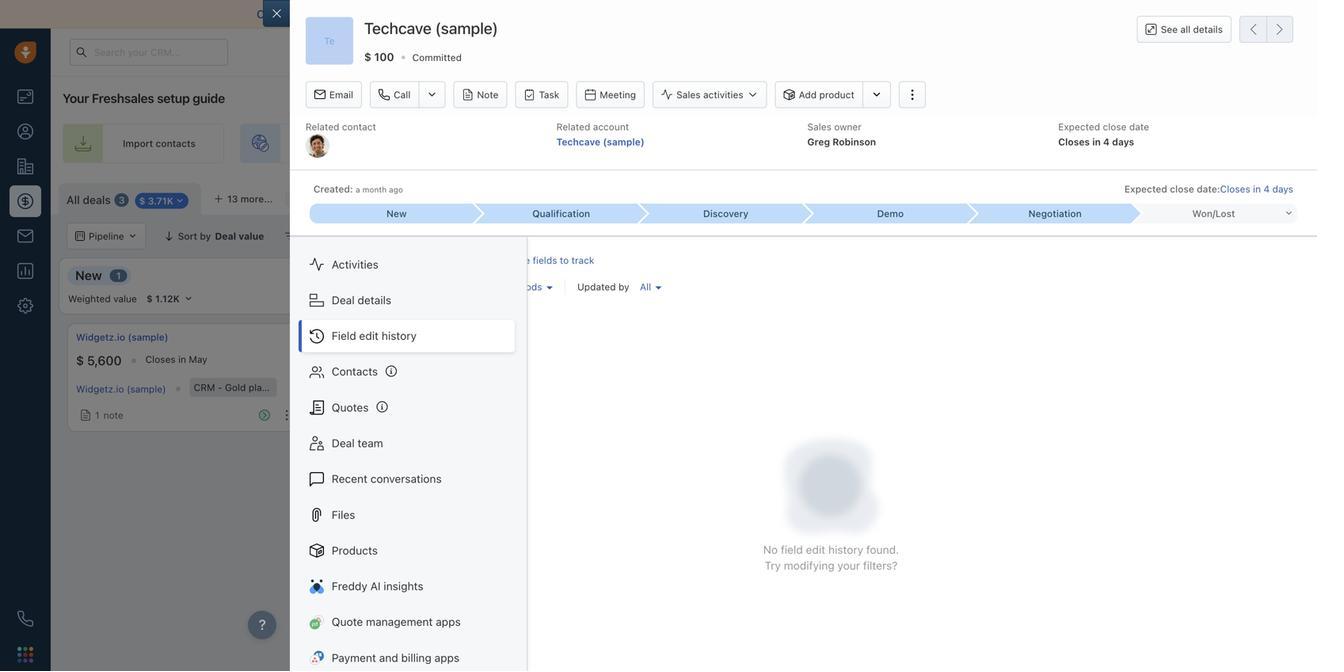 Task type: locate. For each thing, give the bounding box(es) containing it.
container_wx8msf4aqz5i3rn1 image inside the quotas and forecasting link
[[1090, 231, 1101, 242]]

container_wx8msf4aqz5i3rn1 image
[[388, 231, 399, 242], [1090, 231, 1101, 242], [80, 410, 91, 421]]

container_wx8msf4aqz5i3rn1 image down the $ 5,600
[[80, 410, 91, 421]]

0 horizontal spatial note
[[103, 410, 123, 421]]

0 vertical spatial details
[[1193, 24, 1223, 35]]

task
[[539, 89, 560, 100]]

and right quotas
[[1141, 230, 1158, 242]]

in
[[1093, 136, 1101, 147], [327, 138, 335, 149], [1253, 183, 1261, 194], [178, 354, 186, 365], [423, 354, 431, 365]]

1 horizontal spatial team
[[556, 138, 578, 149]]

edit down all deal owners button
[[396, 252, 421, 269]]

sales
[[1165, 138, 1189, 149]]

0 vertical spatial and
[[501, 8, 521, 21]]

1 horizontal spatial and
[[501, 8, 521, 21]]

deals up won
[[1173, 191, 1197, 202]]

1 horizontal spatial close
[[1170, 183, 1195, 194]]

2 horizontal spatial edit
[[806, 543, 826, 556]]

qualification inside "qualification" link
[[533, 208, 590, 219]]

close inside the expected close date closes in 4 days
[[1103, 121, 1127, 132]]

import inside button
[[1140, 191, 1170, 202]]

container_wx8msf4aqz5i3rn1 image up deal team
[[337, 406, 349, 417]]

1 horizontal spatial deals
[[1173, 191, 1197, 202]]

note for $ 100
[[361, 406, 381, 417]]

0 vertical spatial deal
[[1282, 191, 1302, 202]]

0 horizontal spatial container_wx8msf4aqz5i3rn1 image
[[80, 410, 91, 421]]

$ for widgetz.io (sample)
[[76, 353, 84, 368]]

payment
[[332, 651, 376, 664]]

0 vertical spatial 100
[[374, 50, 394, 63]]

1 horizontal spatial 4
[[1264, 183, 1270, 194]]

(sample) up committed
[[435, 19, 498, 37]]

add left product
[[799, 89, 817, 100]]

to
[[373, 8, 384, 21], [560, 255, 569, 266]]

invite your team link
[[445, 124, 607, 163]]

1 horizontal spatial container_wx8msf4aqz5i3rn1 image
[[388, 231, 399, 242]]

apps
[[436, 615, 461, 628], [435, 651, 460, 664]]

1 note down 5,600
[[95, 410, 123, 421]]

2 horizontal spatial container_wx8msf4aqz5i3rn1 image
[[1090, 231, 1101, 242]]

1 vertical spatial 4
[[1264, 183, 1270, 194]]

field left inc
[[332, 329, 356, 342]]

13 more... button
[[205, 188, 282, 210]]

phone image
[[17, 611, 33, 627]]

manage fields to track
[[495, 255, 594, 266]]

products
[[332, 544, 378, 557]]

closes up the lost
[[1221, 183, 1251, 194]]

deal
[[332, 293, 355, 307], [332, 437, 355, 450]]

qualification up fields at the top left
[[533, 208, 590, 219]]

expected inside the expected close date closes in 4 days
[[1059, 121, 1101, 132]]

$ left 5,600
[[76, 353, 84, 368]]

related for related account techcave (sample)
[[557, 121, 590, 132]]

0 vertical spatial add
[[799, 89, 817, 100]]

1 vertical spatial add
[[1261, 191, 1280, 202]]

filter
[[309, 231, 331, 242]]

0 horizontal spatial $
[[76, 353, 84, 368]]

1 down 3
[[116, 270, 121, 281]]

new down "all deals" "link"
[[75, 268, 102, 283]]

1 vertical spatial history
[[382, 329, 417, 342]]

0 vertical spatial to
[[373, 8, 384, 21]]

0 vertical spatial widgetz.io
[[76, 332, 125, 343]]

your
[[63, 91, 89, 106]]

sales owner greg robinson
[[808, 121, 876, 147]]

1 widgetz.io from the top
[[76, 332, 125, 343]]

1 horizontal spatial techcave
[[557, 136, 601, 147]]

days down date
[[1113, 136, 1135, 147]]

widgetz.io (sample) down 5,600
[[76, 383, 166, 395]]

contacts
[[332, 365, 378, 378]]

related up bring
[[306, 121, 340, 132]]

note down 5,600
[[103, 410, 123, 421]]

all left time
[[473, 281, 484, 292]]

negotiation link
[[968, 204, 1133, 223]]

contact
[[342, 121, 376, 132]]

4 for expected close date: closes in 4 days
[[1264, 183, 1270, 194]]

1 vertical spatial close
[[1170, 183, 1195, 194]]

billing
[[401, 651, 432, 664]]

1 left filter
[[302, 231, 307, 242]]

widgetz.io up the $ 5,600
[[76, 332, 125, 343]]

deal
[[1282, 191, 1302, 202], [419, 231, 439, 242]]

days inside the expected close date closes in 4 days
[[1113, 136, 1135, 147]]

payment and billing apps
[[332, 651, 460, 664]]

1 vertical spatial days
[[1273, 183, 1294, 194]]

3
[[119, 195, 125, 206]]

to right mailbox
[[373, 8, 384, 21]]

discovery
[[703, 208, 749, 219], [588, 268, 647, 283]]

1 horizontal spatial new
[[387, 208, 407, 219]]

4 inside the expected close date closes in 4 days
[[1104, 136, 1110, 147]]

widgetz.io (sample) link up 5,600
[[76, 330, 168, 344]]

1 vertical spatial qualification
[[332, 268, 408, 283]]

2 vertical spatial edit
[[806, 543, 826, 556]]

1 horizontal spatial container_wx8msf4aqz5i3rn1 image
[[337, 406, 349, 417]]

2 deal from the top
[[332, 437, 355, 450]]

team inside techcave (sample) "dialog"
[[358, 437, 383, 450]]

1 horizontal spatial deal
[[1282, 191, 1302, 202]]

⌘ o
[[290, 193, 308, 204]]

quotas
[[1105, 230, 1138, 242]]

1 horizontal spatial to
[[560, 255, 569, 266]]

add deal
[[1261, 191, 1302, 202]]

connect
[[257, 8, 301, 21]]

container_wx8msf4aqz5i3rn1 image left filter
[[285, 231, 296, 242]]

1 vertical spatial widgetz.io (sample)
[[76, 383, 166, 395]]

all left 3
[[67, 193, 80, 206]]

0 horizontal spatial deals
[[83, 193, 111, 206]]

100 up call 'button'
[[374, 50, 394, 63]]

container_wx8msf4aqz5i3rn1 image left quotas
[[1090, 231, 1101, 242]]

files
[[332, 508, 355, 521]]

more...
[[241, 193, 273, 204]]

1 horizontal spatial related
[[557, 121, 590, 132]]

add
[[799, 89, 817, 100], [1261, 191, 1280, 202]]

1 horizontal spatial details
[[1193, 24, 1223, 35]]

in left mar
[[423, 354, 431, 365]]

container_wx8msf4aqz5i3rn1 image down "new" link
[[388, 231, 399, 242]]

and left billing
[[379, 651, 398, 664]]

qualification up deal details
[[332, 268, 408, 283]]

0 vertical spatial qualification
[[533, 208, 590, 219]]

field edit history down all deal owners button
[[361, 252, 469, 269]]

1 related from the left
[[306, 121, 340, 132]]

connect your mailbox link
[[257, 8, 373, 21]]

2 related from the left
[[557, 121, 590, 132]]

deal for deal details
[[332, 293, 355, 307]]

widgetz.io (sample) link down 5,600
[[76, 383, 166, 395]]

details up acme inc (sample)
[[358, 293, 391, 307]]

add for add deal
[[1261, 191, 1280, 202]]

may
[[189, 354, 207, 365]]

2 horizontal spatial history
[[829, 543, 864, 556]]

connect your mailbox to improve deliverability and enable 2-way sync of email conversations.
[[257, 8, 745, 21]]

⌘
[[290, 193, 298, 204]]

closes left set
[[1059, 136, 1090, 147]]

close image
[[1294, 10, 1302, 18]]

techcave down account
[[557, 136, 601, 147]]

4 left set
[[1104, 136, 1110, 147]]

edit up the modifying
[[806, 543, 826, 556]]

1 horizontal spatial 1 note
[[353, 406, 381, 417]]

0 horizontal spatial details
[[358, 293, 391, 307]]

0 vertical spatial field edit history
[[361, 252, 469, 269]]

1 note up deal team
[[353, 406, 381, 417]]

import left contacts
[[123, 138, 153, 149]]

0 horizontal spatial qualification
[[332, 268, 408, 283]]

2 horizontal spatial and
[[1141, 230, 1158, 242]]

set up your sales pipeline
[[1110, 138, 1227, 149]]

0 vertical spatial 4
[[1104, 136, 1110, 147]]

$ 5,600
[[76, 353, 122, 368]]

1 down the $ 5,600
[[95, 410, 99, 421]]

and inside techcave (sample) "dialog"
[[379, 651, 398, 664]]

0 horizontal spatial sales
[[677, 89, 701, 100]]

owners
[[441, 231, 475, 242]]

close left date:
[[1170, 183, 1195, 194]]

no
[[764, 543, 778, 556]]

your left filters? at the bottom right of the page
[[838, 559, 860, 572]]

deal up recent
[[332, 437, 355, 450]]

apps right billing
[[435, 651, 460, 664]]

0 horizontal spatial add
[[799, 89, 817, 100]]

related up techcave (sample) link
[[557, 121, 590, 132]]

related contact
[[306, 121, 376, 132]]

note up deal team
[[361, 406, 381, 417]]

in left may
[[178, 354, 186, 365]]

and for payment and billing apps
[[379, 651, 398, 664]]

deal up acme
[[332, 293, 355, 307]]

date
[[1130, 121, 1150, 132]]

0 horizontal spatial edit
[[359, 329, 379, 342]]

field down applied at top
[[361, 252, 392, 269]]

close
[[1103, 121, 1127, 132], [1170, 183, 1195, 194]]

see
[[1161, 24, 1178, 35]]

leads
[[376, 138, 400, 149]]

0 vertical spatial new
[[387, 208, 407, 219]]

all deals 3
[[67, 193, 125, 206]]

history inside no field edit history found. try modifying your filters?
[[829, 543, 864, 556]]

2 horizontal spatial $
[[364, 50, 371, 63]]

setup
[[157, 91, 190, 106]]

0 horizontal spatial techcave
[[364, 19, 432, 37]]

1 vertical spatial 100
[[345, 353, 366, 368]]

container_wx8msf4aqz5i3rn1 image
[[285, 231, 296, 242], [337, 406, 349, 417]]

container_wx8msf4aqz5i3rn1 image inside all deal owners button
[[388, 231, 399, 242]]

deal for add
[[1282, 191, 1302, 202]]

created: a month ago
[[314, 183, 403, 194]]

0 horizontal spatial 4
[[1104, 136, 1110, 147]]

updated by
[[577, 281, 630, 292]]

0 vertical spatial import
[[123, 138, 153, 149]]

expected for expected close date:
[[1125, 183, 1168, 194]]

details right the all
[[1193, 24, 1223, 35]]

in right bring
[[327, 138, 335, 149]]

new link
[[310, 204, 474, 223]]

history left found. at the right of the page
[[829, 543, 864, 556]]

field edit history down deal details
[[332, 329, 417, 342]]

days up 'search' field
[[1273, 183, 1294, 194]]

1 horizontal spatial discovery
[[703, 208, 749, 219]]

1 note
[[353, 406, 381, 417], [95, 410, 123, 421]]

activities
[[703, 89, 744, 100]]

1 horizontal spatial field
[[361, 252, 392, 269]]

all
[[1181, 24, 1191, 35]]

sales for sales owner greg robinson
[[808, 121, 832, 132]]

all down "new" link
[[405, 231, 417, 242]]

1 vertical spatial widgetz.io
[[76, 383, 124, 395]]

lost
[[1216, 208, 1236, 219]]

(sample) down account
[[603, 136, 645, 147]]

expected down set up your sales pipeline link
[[1125, 183, 1168, 194]]

0 vertical spatial sales
[[677, 89, 701, 100]]

sales left activities
[[677, 89, 701, 100]]

improve
[[387, 8, 429, 21]]

1 vertical spatial import
[[1140, 191, 1170, 202]]

1 vertical spatial field
[[332, 329, 356, 342]]

set up your sales pipeline link
[[1050, 124, 1256, 163]]

expected left date
[[1059, 121, 1101, 132]]

1 widgetz.io (sample) from the top
[[76, 332, 168, 343]]

te
[[324, 35, 335, 46]]

widgetz.io (sample) link
[[76, 330, 168, 344], [76, 383, 166, 395]]

all inside button
[[405, 231, 417, 242]]

demo
[[877, 208, 904, 219]]

0 horizontal spatial to
[[373, 8, 384, 21]]

deals inside button
[[1173, 191, 1197, 202]]

widgetz.io (sample) up 5,600
[[76, 332, 168, 343]]

1 deal from the top
[[332, 293, 355, 307]]

deals
[[1173, 191, 1197, 202], [83, 193, 111, 206]]

add inside add deal button
[[1261, 191, 1280, 202]]

meeting button
[[576, 81, 645, 108]]

1 vertical spatial deal
[[332, 437, 355, 450]]

0 horizontal spatial expected
[[1059, 121, 1101, 132]]

$ 100 down acme
[[334, 353, 366, 368]]

import contacts link
[[63, 124, 224, 163]]

and left enable
[[501, 8, 521, 21]]

2 vertical spatial history
[[829, 543, 864, 556]]

0 vertical spatial discovery
[[703, 208, 749, 219]]

1 vertical spatial widgetz.io (sample) link
[[76, 383, 166, 395]]

0 horizontal spatial new
[[75, 268, 102, 283]]

edit right acme
[[359, 329, 379, 342]]

0 horizontal spatial team
[[358, 437, 383, 450]]

to inside techcave (sample) "dialog"
[[560, 255, 569, 266]]

new down ago
[[387, 208, 407, 219]]

0 horizontal spatial close
[[1103, 121, 1127, 132]]

0 vertical spatial container_wx8msf4aqz5i3rn1 image
[[285, 231, 296, 242]]

1 inside button
[[302, 231, 307, 242]]

sales inside sales owner greg robinson
[[808, 121, 832, 132]]

$ down acme
[[334, 353, 341, 368]]

add inside the add product button
[[799, 89, 817, 100]]

1 vertical spatial expected
[[1125, 183, 1168, 194]]

1 vertical spatial sales
[[808, 121, 832, 132]]

(sample)
[[435, 19, 498, 37], [603, 136, 645, 147], [128, 332, 168, 343], [378, 332, 419, 343], [309, 382, 348, 393], [127, 383, 166, 395]]

add for add product
[[799, 89, 817, 100]]

fields
[[533, 255, 557, 266]]

0 horizontal spatial 1 note
[[95, 410, 123, 421]]

add up 'search' field
[[1261, 191, 1280, 202]]

techcave up committed
[[364, 19, 432, 37]]

history down all deal owners
[[424, 252, 469, 269]]

$ 100 up call 'button'
[[364, 50, 394, 63]]

import
[[123, 138, 153, 149], [1140, 191, 1170, 202]]

in left set
[[1093, 136, 1101, 147]]

deal left owners
[[419, 231, 439, 242]]

0 horizontal spatial import
[[123, 138, 153, 149]]

container_wx8msf4aqz5i3rn1 image inside 1 filter applied button
[[285, 231, 296, 242]]

100 down acme
[[345, 353, 366, 368]]

0 horizontal spatial related
[[306, 121, 340, 132]]

2 vertical spatial and
[[379, 651, 398, 664]]

qualification link
[[474, 204, 639, 223]]

phone element
[[10, 603, 41, 635]]

bring in website leads link
[[240, 124, 429, 163]]

add product
[[799, 89, 855, 100]]

0 horizontal spatial and
[[379, 651, 398, 664]]

contacts
[[156, 138, 196, 149]]

container_wx8msf4aqz5i3rn1 image for quotas and forecasting
[[1090, 231, 1101, 242]]

0 vertical spatial $ 100
[[364, 50, 394, 63]]

conversations.
[[669, 8, 745, 21]]

0 horizontal spatial discovery
[[588, 268, 647, 283]]

call
[[394, 89, 411, 100]]

$ down mailbox
[[364, 50, 371, 63]]

1 horizontal spatial qualification
[[533, 208, 590, 219]]

0 vertical spatial widgetz.io (sample)
[[76, 332, 168, 343]]

widgetz.io down the $ 5,600
[[76, 383, 124, 395]]

inc
[[362, 332, 376, 343]]

owner
[[834, 121, 862, 132]]

add product button
[[775, 81, 863, 108]]

4
[[1104, 136, 1110, 147], [1264, 183, 1270, 194]]

to left track
[[560, 255, 569, 266]]

all inside button
[[473, 281, 484, 292]]

(sample) down closes in may
[[127, 383, 166, 395]]

4 up 'search' field
[[1264, 183, 1270, 194]]

apps right management
[[436, 615, 461, 628]]

created:
[[314, 183, 353, 194]]

1 widgetz.io (sample) link from the top
[[76, 330, 168, 344]]

1 horizontal spatial import
[[1140, 191, 1170, 202]]

1 horizontal spatial note
[[361, 406, 381, 417]]

field
[[361, 252, 392, 269], [332, 329, 356, 342]]

1 horizontal spatial history
[[424, 252, 469, 269]]

import up quotas and forecasting
[[1140, 191, 1170, 202]]

history right inc
[[382, 329, 417, 342]]

1 vertical spatial team
[[358, 437, 383, 450]]

1 horizontal spatial days
[[1273, 183, 1294, 194]]

deals left 3
[[83, 193, 111, 206]]

meeting
[[600, 89, 636, 100]]

account
[[593, 121, 629, 132]]

your
[[304, 8, 327, 21], [533, 138, 553, 149], [1142, 138, 1162, 149], [838, 559, 860, 572]]

1 vertical spatial to
[[560, 255, 569, 266]]

monthly
[[270, 382, 306, 393]]

deal up 'search' field
[[1282, 191, 1302, 202]]

ai
[[371, 580, 381, 593]]

management
[[366, 615, 433, 628]]

your right invite
[[533, 138, 553, 149]]

close up set
[[1103, 121, 1127, 132]]

sales activities
[[677, 89, 744, 100]]

closes down 'acme inc (sample)' link
[[390, 354, 420, 365]]

sales up greg
[[808, 121, 832, 132]]

team inside invite your team link
[[556, 138, 578, 149]]

deals for import
[[1173, 191, 1197, 202]]

related inside related account techcave (sample)
[[557, 121, 590, 132]]

0 vertical spatial close
[[1103, 121, 1127, 132]]

0 vertical spatial team
[[556, 138, 578, 149]]



Task type: describe. For each thing, give the bounding box(es) containing it.
modifying
[[784, 559, 835, 572]]

1 vertical spatial discovery
[[588, 268, 647, 283]]

(sample) inside related account techcave (sample)
[[603, 136, 645, 147]]

your freshsales setup guide
[[63, 91, 225, 106]]

discovery inside discovery link
[[703, 208, 749, 219]]

container_wx8msf4aqz5i3rn1 image for 1
[[80, 410, 91, 421]]

in for bring in website leads
[[327, 138, 335, 149]]

1 vertical spatial container_wx8msf4aqz5i3rn1 image
[[337, 406, 349, 417]]

$ 100 inside techcave (sample) "dialog"
[[364, 50, 394, 63]]

days for expected close date: closes in 4 days
[[1273, 183, 1294, 194]]

found.
[[867, 543, 899, 556]]

1 vertical spatial details
[[358, 293, 391, 307]]

bring
[[300, 138, 324, 149]]

related for related contact
[[306, 121, 340, 132]]

import deals group
[[1118, 183, 1232, 210]]

deal details
[[332, 293, 391, 307]]

date:
[[1197, 183, 1221, 194]]

(sample) up closes in may
[[128, 332, 168, 343]]

demo link
[[804, 204, 968, 223]]

2 widgetz.io (sample) from the top
[[76, 383, 166, 395]]

task button
[[515, 81, 568, 108]]

0 vertical spatial history
[[424, 252, 469, 269]]

0 vertical spatial techcave
[[364, 19, 432, 37]]

quotes
[[332, 401, 369, 414]]

quotas and forecasting
[[1105, 230, 1214, 242]]

import deals
[[1140, 191, 1197, 202]]

sales for sales activities
[[677, 89, 701, 100]]

closes inside the expected close date closes in 4 days
[[1059, 136, 1090, 147]]

widgetz.io inside widgetz.io (sample) link
[[76, 332, 125, 343]]

activities
[[332, 258, 379, 271]]

2 widgetz.io from the top
[[76, 383, 124, 395]]

in for closes in may
[[178, 354, 186, 365]]

call button
[[370, 81, 419, 108]]

deal for deal team
[[332, 437, 355, 450]]

1 note for 100
[[353, 406, 381, 417]]

all for time
[[473, 281, 484, 292]]

up
[[1128, 138, 1140, 149]]

close for date:
[[1170, 183, 1195, 194]]

and for quotas and forecasting
[[1141, 230, 1158, 242]]

insights
[[384, 580, 424, 593]]

1 vertical spatial new
[[75, 268, 102, 283]]

conversations
[[371, 472, 442, 485]]

import for import deals
[[1140, 191, 1170, 202]]

1 note for 5,600
[[95, 410, 123, 421]]

0 horizontal spatial 100
[[345, 353, 366, 368]]

1 filter applied
[[302, 231, 367, 242]]

techcave inside related account techcave (sample)
[[557, 136, 601, 147]]

field
[[781, 543, 803, 556]]

expected for expected close date
[[1059, 121, 1101, 132]]

gold
[[225, 382, 246, 393]]

$ for acme inc (sample)
[[334, 353, 341, 368]]

all deals link
[[67, 192, 111, 208]]

expected close date closes in 4 days
[[1059, 121, 1150, 147]]

deliverability
[[432, 8, 498, 21]]

deal for all
[[419, 231, 439, 242]]

crm - gold plan monthly (sample)
[[194, 382, 348, 393]]

deals for all
[[83, 193, 111, 206]]

all deal owners button
[[377, 223, 485, 250]]

expected close date: closes in 4 days
[[1125, 183, 1294, 194]]

0 horizontal spatial field
[[332, 329, 356, 342]]

0 vertical spatial field
[[361, 252, 392, 269]]

no field edit history found. try modifying your filters?
[[764, 543, 899, 572]]

quote management apps
[[332, 615, 461, 628]]

related account techcave (sample)
[[557, 121, 645, 147]]

all for deals
[[67, 193, 80, 206]]

negotiation
[[1029, 208, 1082, 219]]

periods
[[509, 281, 542, 292]]

bring in website leads
[[300, 138, 400, 149]]

freddy ai insights
[[332, 580, 424, 593]]

robinson
[[833, 136, 876, 147]]

enable
[[524, 8, 559, 21]]

freshworks switcher image
[[17, 647, 33, 663]]

1 vertical spatial apps
[[435, 651, 460, 664]]

all right by
[[640, 281, 651, 292]]

set
[[1110, 138, 1125, 149]]

manage
[[495, 255, 530, 266]]

all for deal
[[405, 231, 417, 242]]

$ inside techcave (sample) "dialog"
[[364, 50, 371, 63]]

product
[[820, 89, 855, 100]]

13 more...
[[227, 193, 273, 204]]

in for closes in mar
[[423, 354, 431, 365]]

quote
[[332, 615, 363, 628]]

all link
[[636, 277, 666, 296]]

email button
[[306, 81, 362, 108]]

your inside no field edit history found. try modifying your filters?
[[838, 559, 860, 572]]

of
[[624, 8, 635, 21]]

Search your CRM... text field
[[70, 39, 228, 66]]

100 inside techcave (sample) "dialog"
[[374, 50, 394, 63]]

plan
[[249, 382, 268, 393]]

0 vertical spatial apps
[[436, 615, 461, 628]]

(sample) right inc
[[378, 332, 419, 343]]

note
[[477, 89, 499, 100]]

1 filter applied button
[[274, 223, 377, 250]]

4 for expected close date closes in 4 days
[[1104, 136, 1110, 147]]

details inside button
[[1193, 24, 1223, 35]]

closes in may
[[145, 354, 207, 365]]

mailbox
[[330, 8, 370, 21]]

try
[[765, 559, 781, 572]]

invite
[[505, 138, 530, 149]]

month
[[363, 185, 387, 194]]

discovery link
[[639, 204, 804, 223]]

closes in 4 days link
[[1221, 182, 1294, 196]]

all time periods button
[[469, 277, 557, 297]]

close for date
[[1103, 121, 1127, 132]]

1 vertical spatial $ 100
[[334, 353, 366, 368]]

1 horizontal spatial edit
[[396, 252, 421, 269]]

techcave (sample) dialog
[[263, 0, 1317, 671]]

edit inside no field edit history found. try modifying your filters?
[[806, 543, 826, 556]]

0 horizontal spatial history
[[382, 329, 417, 342]]

guide
[[193, 91, 225, 106]]

closes in mar
[[390, 354, 451, 365]]

5,600
[[87, 353, 122, 368]]

greg
[[808, 136, 830, 147]]

1 vertical spatial field edit history
[[332, 329, 417, 342]]

note for $ 5,600
[[103, 410, 123, 421]]

manage fields to track link
[[480, 253, 594, 267]]

(sample) up quotes
[[309, 382, 348, 393]]

applied
[[333, 231, 367, 242]]

see all details button
[[1137, 16, 1232, 43]]

1 up deal team
[[353, 406, 357, 417]]

import deals button
[[1118, 183, 1205, 210]]

import for import contacts
[[123, 138, 153, 149]]

won / lost
[[1193, 208, 1236, 219]]

in inside the expected close date closes in 4 days
[[1093, 136, 1101, 147]]

2-
[[562, 8, 573, 21]]

days for expected close date closes in 4 days
[[1113, 136, 1135, 147]]

acme inc (sample)
[[334, 332, 419, 343]]

your right up
[[1142, 138, 1162, 149]]

in left add deal
[[1253, 183, 1261, 194]]

track
[[572, 255, 594, 266]]

won
[[1193, 208, 1213, 219]]

your up te at the left of the page
[[304, 8, 327, 21]]

techcave (sample) link
[[557, 136, 645, 147]]

2 widgetz.io (sample) link from the top
[[76, 383, 166, 395]]

import contacts
[[123, 138, 196, 149]]

closes left may
[[145, 354, 176, 365]]

updated
[[577, 281, 616, 292]]

by
[[619, 281, 630, 292]]

o
[[301, 193, 308, 204]]

1 vertical spatial edit
[[359, 329, 379, 342]]

Search field
[[1232, 223, 1311, 250]]

forecasting
[[1161, 230, 1214, 242]]

new inside techcave (sample) "dialog"
[[387, 208, 407, 219]]

/
[[1213, 208, 1216, 219]]

see all details
[[1161, 24, 1223, 35]]



Task type: vqa. For each thing, say whether or not it's contained in the screenshot.
Recents button
no



